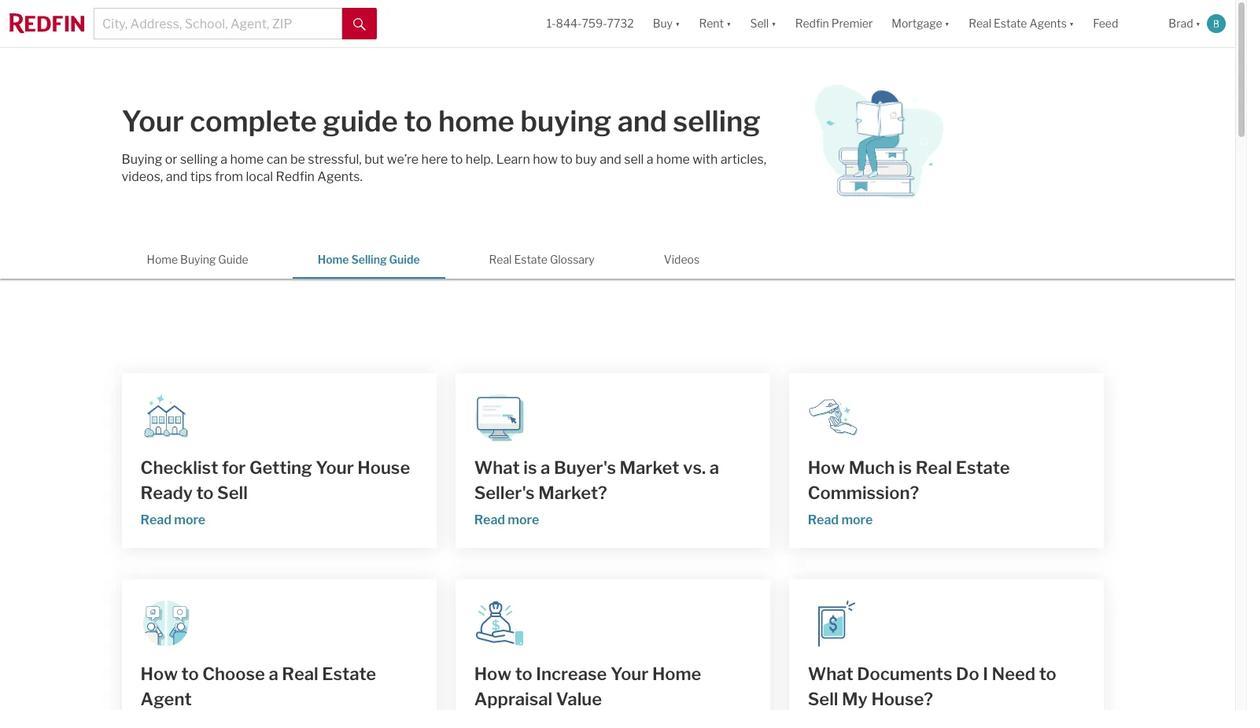 Task type: describe. For each thing, give the bounding box(es) containing it.
redfin premier button
[[786, 0, 883, 47]]

sell inside what documents do i need to sell my house?
[[808, 689, 839, 709]]

read more for sell
[[141, 513, 206, 527]]

my
[[842, 689, 868, 709]]

buy
[[576, 152, 597, 167]]

what is a buyer's market vs. a seller's market?
[[474, 457, 720, 503]]

read for how much is real estate commission?
[[808, 513, 839, 527]]

house
[[358, 457, 410, 478]]

1-844-759-7732 link
[[547, 17, 634, 30]]

do
[[957, 664, 980, 684]]

mortgage ▾ button
[[883, 0, 960, 47]]

i
[[983, 664, 989, 684]]

guide for home selling guide
[[389, 253, 420, 266]]

mortgage ▾ button
[[892, 0, 950, 47]]

glossary
[[550, 253, 595, 266]]

▾ for sell ▾
[[772, 17, 777, 30]]

759-
[[582, 17, 607, 30]]

0 horizontal spatial your
[[122, 104, 184, 138]]

but
[[365, 152, 384, 167]]

home buying guide
[[147, 253, 249, 266]]

we're
[[387, 152, 419, 167]]

estate inside how to choose a real estate agent
[[322, 664, 376, 684]]

how to increase your home appraisal value
[[474, 664, 702, 709]]

1 vertical spatial and
[[600, 152, 622, 167]]

read for what is a buyer's market vs. a seller's market?
[[474, 513, 505, 527]]

agents
[[1030, 17, 1067, 30]]

1 horizontal spatial selling
[[673, 104, 761, 138]]

▾ for mortgage ▾
[[945, 17, 950, 30]]

how
[[533, 152, 558, 167]]

is inside how much is real estate commission?
[[899, 457, 913, 478]]

844-
[[556, 17, 582, 30]]

redfin inside button
[[796, 17, 830, 30]]

house?
[[872, 689, 934, 709]]

what documents do i need to sell my house? link
[[808, 661, 1085, 710]]

seller's
[[474, 483, 535, 503]]

how to choose a real estate agent link
[[141, 661, 418, 710]]

how much is real estate commission?
[[808, 457, 1011, 503]]

1-
[[547, 17, 556, 30]]

feed
[[1094, 17, 1119, 30]]

with
[[693, 152, 718, 167]]

sell inside checklist for getting your house ready to sell
[[217, 483, 248, 503]]

rent ▾ button
[[699, 0, 732, 47]]

more for seller's
[[508, 513, 539, 527]]

brad ▾
[[1169, 17, 1201, 30]]

videos,
[[122, 169, 163, 184]]

rent ▾ button
[[690, 0, 741, 47]]

estate inside how much is real estate commission?
[[956, 457, 1011, 478]]

checklist for getting your house ready to sell link
[[141, 455, 418, 505]]

much
[[849, 457, 895, 478]]

is inside what is a buyer's market vs. a seller's market?
[[524, 457, 537, 478]]

increase
[[536, 664, 607, 684]]

selling
[[351, 253, 387, 266]]

real inside the real estate glossary link
[[489, 253, 512, 266]]

3 read more from the left
[[808, 513, 873, 527]]

your for checklist for getting your house ready to sell
[[316, 457, 354, 478]]

what for seller's
[[474, 457, 520, 478]]

▾ inside real estate agents ▾ link
[[1070, 17, 1075, 30]]

sell
[[625, 152, 644, 167]]

from
[[215, 169, 243, 184]]

buyer's
[[554, 457, 616, 478]]

buy ▾ button
[[653, 0, 681, 47]]

sell inside dropdown button
[[751, 17, 769, 30]]

tips
[[190, 169, 212, 184]]

agents.
[[318, 169, 363, 184]]

buying or selling a home can be stressful, but we're here to help. learn how to buy and sell a home with articles, videos, and tips from local redfin agents.
[[122, 152, 767, 184]]

real estate glossary
[[489, 253, 595, 266]]

buy
[[653, 17, 673, 30]]

buy ▾ button
[[644, 0, 690, 47]]

what documents do i need to sell my house?
[[808, 664, 1057, 709]]

to inside how to choose a real estate agent
[[182, 664, 199, 684]]

sell ▾
[[751, 17, 777, 30]]

real estate glossary link
[[464, 241, 620, 277]]

redfin premier
[[796, 17, 873, 30]]

a bag of money image
[[474, 598, 525, 649]]

sell ▾ button
[[751, 0, 777, 47]]

how to choose a real estate agent
[[141, 664, 376, 709]]

premier
[[832, 17, 873, 30]]

complete
[[190, 104, 317, 138]]

a right vs.
[[710, 457, 720, 478]]

estate inside dropdown button
[[994, 17, 1028, 30]]

can
[[267, 152, 288, 167]]

mortgage
[[892, 17, 943, 30]]

appraisal
[[474, 689, 553, 709]]

home inside how to increase your home appraisal value
[[653, 664, 702, 684]]

your complete guide to home buying and selling
[[122, 104, 761, 138]]

rent ▾
[[699, 17, 732, 30]]

to right here
[[451, 152, 463, 167]]

feed button
[[1084, 0, 1160, 47]]

choose
[[203, 664, 265, 684]]

buy ▾
[[653, 17, 681, 30]]

checklist for getting your house ready to sell
[[141, 457, 410, 503]]

read for checklist for getting your house ready to sell
[[141, 513, 172, 527]]

need
[[992, 664, 1036, 684]]

reading resources image
[[797, 83, 954, 201]]

1 horizontal spatial buying
[[180, 253, 216, 266]]

vs.
[[683, 457, 706, 478]]

to left buy
[[561, 152, 573, 167]]

3 more from the left
[[842, 513, 873, 527]]

how much is real estate commission? link
[[808, 455, 1085, 505]]

home for a
[[230, 152, 264, 167]]

or
[[165, 152, 178, 167]]

stressful,
[[308, 152, 362, 167]]

▾ for brad ▾
[[1196, 17, 1201, 30]]

value
[[556, 689, 602, 709]]



Task type: locate. For each thing, give the bounding box(es) containing it.
1 ▾ from the left
[[675, 17, 681, 30]]

illustration of a yard sign image
[[808, 598, 859, 649]]

ready
[[141, 483, 193, 503]]

▾ right brad
[[1196, 17, 1201, 30]]

▾ inside rent ▾ dropdown button
[[727, 17, 732, 30]]

selling up the tips
[[180, 152, 218, 167]]

how inside how much is real estate commission?
[[808, 457, 846, 478]]

1 vertical spatial redfin
[[276, 169, 315, 184]]

0 horizontal spatial selling
[[180, 152, 218, 167]]

selling inside the buying or selling a home can be stressful, but we're here to help. learn how to buy and sell a home with articles, videos, and tips from local redfin agents.
[[180, 152, 218, 167]]

▾ for rent ▾
[[727, 17, 732, 30]]

learn
[[496, 152, 530, 167]]

City, Address, School, Agent, ZIP search field
[[94, 8, 342, 39]]

real inside how much is real estate commission?
[[916, 457, 953, 478]]

1 vertical spatial what
[[808, 664, 854, 684]]

real right mortgage ▾
[[969, 17, 992, 30]]

2 horizontal spatial home
[[653, 664, 702, 684]]

1 horizontal spatial sell
[[751, 17, 769, 30]]

home up help.
[[438, 104, 515, 138]]

your for how to increase your home appraisal value
[[611, 664, 649, 684]]

how up agent
[[141, 664, 178, 684]]

home left with
[[657, 152, 690, 167]]

2 horizontal spatial more
[[842, 513, 873, 527]]

how to increase your home appraisal value link
[[474, 661, 752, 710]]

read down ready
[[141, 513, 172, 527]]

and left sell
[[600, 152, 622, 167]]

your inside how to increase your home appraisal value
[[611, 664, 649, 684]]

2 is from the left
[[899, 457, 913, 478]]

be
[[290, 152, 305, 167]]

0 horizontal spatial sell
[[217, 483, 248, 503]]

0 vertical spatial redfin
[[796, 17, 830, 30]]

redfin
[[796, 17, 830, 30], [276, 169, 315, 184]]

and down or
[[166, 169, 188, 184]]

videos link
[[639, 241, 725, 277]]

1 horizontal spatial guide
[[389, 253, 420, 266]]

how for how much is real estate commission?
[[808, 457, 846, 478]]

redfin inside the buying or selling a home can be stressful, but we're here to help. learn how to buy and sell a home with articles, videos, and tips from local redfin agents.
[[276, 169, 315, 184]]

buying
[[122, 152, 162, 167], [180, 253, 216, 266]]

to up we're
[[404, 104, 433, 138]]

2 vertical spatial and
[[166, 169, 188, 184]]

1 vertical spatial your
[[316, 457, 354, 478]]

▾ inside buy ▾ dropdown button
[[675, 17, 681, 30]]

1 vertical spatial selling
[[180, 152, 218, 167]]

1 horizontal spatial your
[[316, 457, 354, 478]]

your inside checklist for getting your house ready to sell
[[316, 457, 354, 478]]

1 horizontal spatial what
[[808, 664, 854, 684]]

your up or
[[122, 104, 184, 138]]

redfin down be at the top left of the page
[[276, 169, 315, 184]]

keys changing hands image
[[808, 392, 859, 442]]

▾ right "agents"
[[1070, 17, 1075, 30]]

0 horizontal spatial home
[[147, 253, 178, 266]]

your right 'increase'
[[611, 664, 649, 684]]

home for home selling guide
[[318, 253, 349, 266]]

0 horizontal spatial home
[[230, 152, 264, 167]]

what up seller's
[[474, 457, 520, 478]]

0 vertical spatial sell
[[751, 17, 769, 30]]

redfin left premier
[[796, 17, 830, 30]]

home selling guide
[[318, 253, 420, 266]]

sell ▾ button
[[741, 0, 786, 47]]

0 horizontal spatial buying
[[122, 152, 162, 167]]

a computer screen with a mouse image
[[474, 392, 525, 442]]

submit search image
[[353, 18, 366, 30]]

help.
[[466, 152, 494, 167]]

to inside what documents do i need to sell my house?
[[1040, 664, 1057, 684]]

for
[[222, 457, 246, 478]]

guide for home buying guide
[[218, 253, 249, 266]]

agent
[[141, 689, 192, 709]]

to inside how to increase your home appraisal value
[[515, 664, 533, 684]]

read down commission?
[[808, 513, 839, 527]]

selling up with
[[673, 104, 761, 138]]

real inside how to choose a real estate agent
[[282, 664, 319, 684]]

2 horizontal spatial read more
[[808, 513, 873, 527]]

2 vertical spatial your
[[611, 664, 649, 684]]

what is a buyer's market vs. a seller's market? link
[[474, 455, 752, 505]]

▾ for buy ▾
[[675, 17, 681, 30]]

0 vertical spatial your
[[122, 104, 184, 138]]

6 ▾ from the left
[[1196, 17, 1201, 30]]

brad
[[1169, 17, 1194, 30]]

real estate agents ▾
[[969, 17, 1075, 30]]

home for home buying guide
[[147, 253, 178, 266]]

0 horizontal spatial is
[[524, 457, 537, 478]]

sell left my
[[808, 689, 839, 709]]

home for to
[[438, 104, 515, 138]]

sell right rent ▾ at right
[[751, 17, 769, 30]]

real right choose
[[282, 664, 319, 684]]

a up from
[[221, 152, 228, 167]]

1 horizontal spatial home
[[318, 253, 349, 266]]

to right 'need'
[[1040, 664, 1057, 684]]

1 horizontal spatial how
[[474, 664, 512, 684]]

checklist
[[141, 457, 218, 478]]

0 horizontal spatial guide
[[218, 253, 249, 266]]

1 vertical spatial sell
[[217, 483, 248, 503]]

▾ inside sell ▾ dropdown button
[[772, 17, 777, 30]]

read more down ready
[[141, 513, 206, 527]]

commission?
[[808, 483, 920, 503]]

a real estate agent talking to a client image
[[141, 598, 191, 649]]

a up "market?"
[[541, 457, 551, 478]]

0 horizontal spatial what
[[474, 457, 520, 478]]

a inside how to choose a real estate agent
[[269, 664, 278, 684]]

market?
[[539, 483, 608, 503]]

▾ right rent ▾ at right
[[772, 17, 777, 30]]

what
[[474, 457, 520, 478], [808, 664, 854, 684]]

how for how to choose a real estate agent
[[141, 664, 178, 684]]

home buying guide link
[[122, 241, 274, 277]]

1 horizontal spatial redfin
[[796, 17, 830, 30]]

2 read more from the left
[[474, 513, 539, 527]]

is
[[524, 457, 537, 478], [899, 457, 913, 478]]

videos
[[664, 253, 700, 266]]

2 read from the left
[[474, 513, 505, 527]]

1-844-759-7732
[[547, 17, 634, 30]]

how inside how to choose a real estate agent
[[141, 664, 178, 684]]

articles,
[[721, 152, 767, 167]]

0 vertical spatial buying
[[122, 152, 162, 167]]

0 horizontal spatial read
[[141, 513, 172, 527]]

read more down commission?
[[808, 513, 873, 527]]

getting
[[250, 457, 312, 478]]

what inside what documents do i need to sell my house?
[[808, 664, 854, 684]]

2 horizontal spatial home
[[657, 152, 690, 167]]

real estate agents ▾ link
[[969, 0, 1075, 47]]

1 more from the left
[[174, 513, 206, 527]]

1 read from the left
[[141, 513, 172, 527]]

real left glossary
[[489, 253, 512, 266]]

2 guide from the left
[[389, 253, 420, 266]]

read
[[141, 513, 172, 527], [474, 513, 505, 527], [808, 513, 839, 527]]

0 vertical spatial and
[[618, 104, 668, 138]]

guide
[[323, 104, 398, 138]]

what up my
[[808, 664, 854, 684]]

user photo image
[[1208, 14, 1227, 33]]

more
[[174, 513, 206, 527], [508, 513, 539, 527], [842, 513, 873, 527]]

2 horizontal spatial your
[[611, 664, 649, 684]]

7732
[[607, 17, 634, 30]]

how for how to increase your home appraisal value
[[474, 664, 512, 684]]

1 horizontal spatial read
[[474, 513, 505, 527]]

1 guide from the left
[[218, 253, 249, 266]]

what for my
[[808, 664, 854, 684]]

to up agent
[[182, 664, 199, 684]]

home up local
[[230, 152, 264, 167]]

3 ▾ from the left
[[772, 17, 777, 30]]

2 more from the left
[[508, 513, 539, 527]]

1 horizontal spatial more
[[508, 513, 539, 527]]

how
[[808, 457, 846, 478], [141, 664, 178, 684], [474, 664, 512, 684]]

0 vertical spatial what
[[474, 457, 520, 478]]

how inside how to increase your home appraisal value
[[474, 664, 512, 684]]

▾ right rent
[[727, 17, 732, 30]]

2 horizontal spatial sell
[[808, 689, 839, 709]]

0 horizontal spatial read more
[[141, 513, 206, 527]]

selling
[[673, 104, 761, 138], [180, 152, 218, 167]]

more down seller's
[[508, 513, 539, 527]]

rent
[[699, 17, 724, 30]]

market
[[620, 457, 680, 478]]

your left house
[[316, 457, 354, 478]]

0 vertical spatial selling
[[673, 104, 761, 138]]

▾
[[675, 17, 681, 30], [727, 17, 732, 30], [772, 17, 777, 30], [945, 17, 950, 30], [1070, 17, 1075, 30], [1196, 17, 1201, 30]]

to inside checklist for getting your house ready to sell
[[196, 483, 214, 503]]

read more down seller's
[[474, 513, 539, 527]]

sell down for
[[217, 483, 248, 503]]

1 horizontal spatial home
[[438, 104, 515, 138]]

real inside real estate agents ▾ link
[[969, 17, 992, 30]]

real estate agents ▾ button
[[960, 0, 1084, 47]]

read more for seller's
[[474, 513, 539, 527]]

▾ inside mortgage ▾ dropdown button
[[945, 17, 950, 30]]

illustration of a house image
[[141, 392, 191, 442]]

1 read more from the left
[[141, 513, 206, 527]]

your
[[122, 104, 184, 138], [316, 457, 354, 478], [611, 664, 649, 684]]

sell
[[751, 17, 769, 30], [217, 483, 248, 503], [808, 689, 839, 709]]

more down commission?
[[842, 513, 873, 527]]

local
[[246, 169, 273, 184]]

home
[[147, 253, 178, 266], [318, 253, 349, 266], [653, 664, 702, 684]]

buying
[[521, 104, 612, 138]]

a right sell
[[647, 152, 654, 167]]

mortgage ▾
[[892, 17, 950, 30]]

3 read from the left
[[808, 513, 839, 527]]

1 is from the left
[[524, 457, 537, 478]]

0 horizontal spatial redfin
[[276, 169, 315, 184]]

2 ▾ from the left
[[727, 17, 732, 30]]

to up appraisal
[[515, 664, 533, 684]]

estate
[[994, 17, 1028, 30], [514, 253, 548, 266], [956, 457, 1011, 478], [322, 664, 376, 684]]

5 ▾ from the left
[[1070, 17, 1075, 30]]

read down seller's
[[474, 513, 505, 527]]

is up seller's
[[524, 457, 537, 478]]

0 horizontal spatial more
[[174, 513, 206, 527]]

2 horizontal spatial read
[[808, 513, 839, 527]]

is right the much
[[899, 457, 913, 478]]

4 ▾ from the left
[[945, 17, 950, 30]]

real right the much
[[916, 457, 953, 478]]

here
[[422, 152, 448, 167]]

more down ready
[[174, 513, 206, 527]]

what inside what is a buyer's market vs. a seller's market?
[[474, 457, 520, 478]]

1 vertical spatial buying
[[180, 253, 216, 266]]

0 horizontal spatial how
[[141, 664, 178, 684]]

how up appraisal
[[474, 664, 512, 684]]

▾ right buy
[[675, 17, 681, 30]]

2 vertical spatial sell
[[808, 689, 839, 709]]

more for sell
[[174, 513, 206, 527]]

home selling guide link
[[293, 241, 445, 277]]

a right choose
[[269, 664, 278, 684]]

▾ right mortgage
[[945, 17, 950, 30]]

buying inside the buying or selling a home can be stressful, but we're here to help. learn how to buy and sell a home with articles, videos, and tips from local redfin agents.
[[122, 152, 162, 167]]

and up sell
[[618, 104, 668, 138]]

how up commission?
[[808, 457, 846, 478]]

1 horizontal spatial read more
[[474, 513, 539, 527]]

2 horizontal spatial how
[[808, 457, 846, 478]]

real
[[969, 17, 992, 30], [489, 253, 512, 266], [916, 457, 953, 478], [282, 664, 319, 684]]

to down checklist
[[196, 483, 214, 503]]

1 horizontal spatial is
[[899, 457, 913, 478]]

documents
[[858, 664, 953, 684]]



Task type: vqa. For each thing, say whether or not it's contained in the screenshot.
the trends to the top
no



